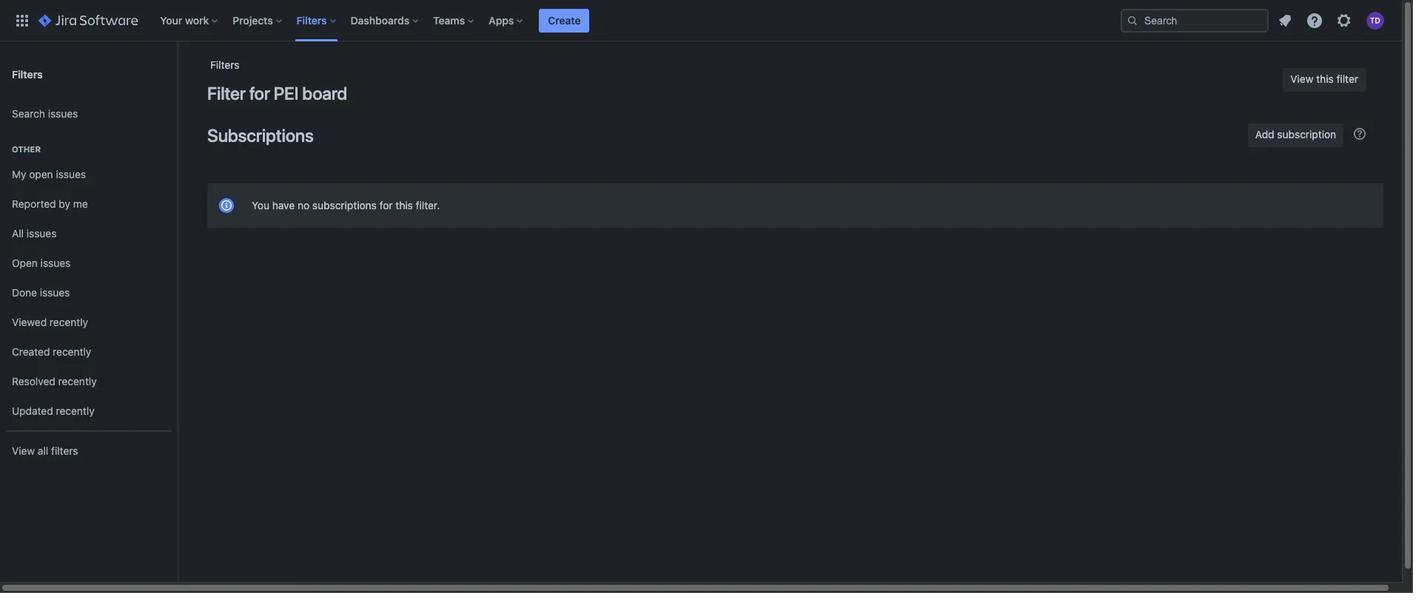 Task type: locate. For each thing, give the bounding box(es) containing it.
view this filter link
[[1284, 68, 1366, 92]]

settings image
[[1336, 11, 1354, 29]]

view left filter
[[1291, 73, 1314, 85]]

you have no subscriptions for this filter.
[[252, 199, 440, 212]]

your profile and settings image
[[1367, 11, 1385, 29]]

this
[[1317, 73, 1334, 85], [396, 199, 413, 212]]

done issues link
[[6, 278, 172, 308]]

1 horizontal spatial for
[[380, 199, 393, 212]]

this left filter
[[1317, 73, 1334, 85]]

subscriptions
[[312, 199, 377, 212]]

primary element
[[9, 0, 1121, 41]]

open
[[29, 168, 53, 180]]

2 horizontal spatial filters
[[297, 14, 327, 26]]

filter.
[[416, 199, 440, 212]]

issues right search
[[48, 107, 78, 120]]

other group
[[6, 129, 172, 431]]

1 horizontal spatial this
[[1317, 73, 1334, 85]]

subscriptions
[[207, 125, 314, 146]]

done
[[12, 286, 37, 299]]

filters up search
[[12, 68, 43, 80]]

view for view this filter
[[1291, 73, 1314, 85]]

view all filters link
[[6, 437, 172, 467]]

resolved recently
[[12, 375, 97, 388]]

filters button
[[292, 9, 342, 32]]

updated recently
[[12, 405, 95, 417]]

recently down viewed recently 'link'
[[53, 346, 91, 358]]

reported
[[12, 197, 56, 210]]

all
[[12, 227, 24, 240]]

1 vertical spatial for
[[380, 199, 393, 212]]

this left filter.
[[396, 199, 413, 212]]

add subscription link
[[1248, 124, 1344, 147]]

filters
[[51, 445, 78, 457]]

search issues link
[[6, 99, 172, 129]]

filter
[[1337, 73, 1359, 85]]

teams button
[[429, 9, 480, 32]]

view this filter
[[1291, 73, 1359, 85]]

0 vertical spatial for
[[249, 83, 270, 104]]

open
[[12, 257, 38, 269]]

recently inside 'link'
[[50, 316, 88, 328]]

banner
[[0, 0, 1403, 41]]

my open issues link
[[6, 160, 172, 190]]

recently down resolved recently link
[[56, 405, 95, 417]]

pei
[[274, 83, 299, 104]]

recently up created recently
[[50, 316, 88, 328]]

created recently link
[[6, 338, 172, 367]]

your work
[[160, 14, 209, 26]]

projects button
[[228, 9, 288, 32]]

0 horizontal spatial for
[[249, 83, 270, 104]]

view left "all"
[[12, 445, 35, 457]]

jira software image
[[39, 11, 138, 29], [39, 11, 138, 29]]

reported by me link
[[6, 190, 172, 219]]

teams
[[433, 14, 465, 26]]

work
[[185, 14, 209, 26]]

no
[[298, 199, 310, 212]]

for left pei
[[249, 83, 270, 104]]

issues for all issues
[[27, 227, 57, 240]]

projects
[[233, 14, 273, 26]]

my
[[12, 168, 26, 180]]

1 vertical spatial this
[[396, 199, 413, 212]]

issues
[[48, 107, 78, 120], [56, 168, 86, 180], [27, 227, 57, 240], [40, 257, 71, 269], [40, 286, 70, 299]]

0 vertical spatial view
[[1291, 73, 1314, 85]]

for
[[249, 83, 270, 104], [380, 199, 393, 212]]

search
[[12, 107, 45, 120]]

recently down created recently link
[[58, 375, 97, 388]]

notifications image
[[1277, 11, 1294, 29]]

resolved recently link
[[6, 367, 172, 397]]

recently
[[50, 316, 88, 328], [53, 346, 91, 358], [58, 375, 97, 388], [56, 405, 95, 417]]

add
[[1256, 128, 1275, 141]]

viewed
[[12, 316, 47, 328]]

filters right projects dropdown button
[[297, 14, 327, 26]]

issues right the open on the left of page
[[56, 168, 86, 180]]

filters
[[297, 14, 327, 26], [210, 58, 240, 71], [12, 68, 43, 80]]

0 horizontal spatial view
[[12, 445, 35, 457]]

search issues
[[12, 107, 78, 120]]

1 vertical spatial view
[[12, 445, 35, 457]]

for right 'subscriptions'
[[380, 199, 393, 212]]

1 horizontal spatial view
[[1291, 73, 1314, 85]]

view inside 'link'
[[1291, 73, 1314, 85]]

issues right all
[[27, 227, 57, 240]]

reported by me
[[12, 197, 88, 210]]

issues right open on the top left of the page
[[40, 257, 71, 269]]

issues for search issues
[[48, 107, 78, 120]]

0 vertical spatial this
[[1317, 73, 1334, 85]]

view all filters
[[12, 445, 78, 457]]

filters up filter
[[210, 58, 240, 71]]

issues up viewed recently
[[40, 286, 70, 299]]

view
[[1291, 73, 1314, 85], [12, 445, 35, 457]]

filters inside popup button
[[297, 14, 327, 26]]



Task type: vqa. For each thing, say whether or not it's contained in the screenshot.
top Payton Hansen image
no



Task type: describe. For each thing, give the bounding box(es) containing it.
done issues
[[12, 286, 70, 299]]

issues for done issues
[[40, 286, 70, 299]]

open issues link
[[6, 249, 172, 278]]

all issues
[[12, 227, 57, 240]]

view for view all filters
[[12, 445, 35, 457]]

create button
[[539, 9, 590, 32]]

0 horizontal spatial filters
[[12, 68, 43, 80]]

search image
[[1127, 14, 1139, 26]]

recently for viewed recently
[[50, 316, 88, 328]]

have
[[272, 199, 295, 212]]

your
[[160, 14, 182, 26]]

you
[[252, 199, 270, 212]]

board
[[302, 83, 347, 104]]

apps button
[[484, 9, 529, 32]]

subscription
[[1278, 128, 1337, 141]]

filter
[[207, 83, 246, 104]]

issues for open issues
[[40, 257, 71, 269]]

appswitcher icon image
[[13, 11, 31, 29]]

recently for updated recently
[[56, 405, 95, 417]]

dashboards button
[[346, 9, 424, 32]]

created recently
[[12, 346, 91, 358]]

by
[[59, 197, 70, 210]]

0 horizontal spatial this
[[396, 199, 413, 212]]

dashboards
[[351, 14, 410, 26]]

your work button
[[156, 9, 224, 32]]

resolved
[[12, 375, 55, 388]]

my open issues
[[12, 168, 86, 180]]

this inside 'link'
[[1317, 73, 1334, 85]]

me
[[73, 197, 88, 210]]

1 horizontal spatial filters
[[210, 58, 240, 71]]

other
[[12, 144, 41, 154]]

filter for pei board
[[207, 83, 347, 104]]

created
[[12, 346, 50, 358]]

recently for resolved recently
[[58, 375, 97, 388]]

Search field
[[1121, 9, 1269, 32]]

viewed recently link
[[6, 308, 172, 338]]

filters link
[[210, 58, 240, 71]]

open issues
[[12, 257, 71, 269]]

viewed recently
[[12, 316, 88, 328]]

apps
[[489, 14, 514, 26]]

all
[[38, 445, 48, 457]]

updated recently link
[[6, 397, 172, 427]]

recently for created recently
[[53, 346, 91, 358]]

add subscription
[[1256, 128, 1337, 141]]

updated
[[12, 405, 53, 417]]

banner containing your work
[[0, 0, 1403, 41]]

sidebar navigation image
[[161, 59, 194, 89]]

all issues link
[[6, 219, 172, 249]]

create
[[548, 14, 581, 26]]

help image
[[1306, 11, 1324, 29]]



